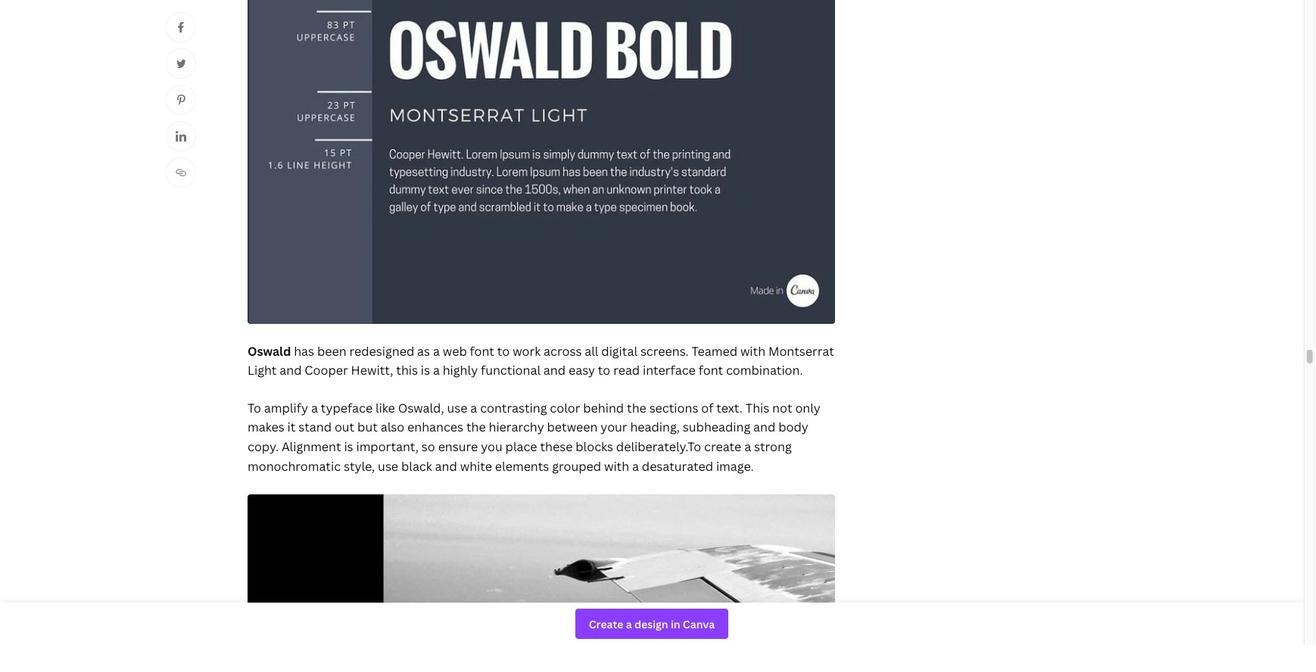 Task type: vqa. For each thing, say whether or not it's contained in the screenshot.
left 'or'
no



Task type: describe. For each thing, give the bounding box(es) containing it.
monochromatic
[[248, 458, 341, 475]]

but
[[358, 419, 378, 436]]

and down ensure
[[435, 458, 457, 475]]

this
[[746, 400, 770, 416]]

body
[[779, 419, 809, 436]]

oswald
[[248, 343, 291, 360]]

teamed
[[692, 343, 738, 360]]

1 horizontal spatial font
[[699, 362, 723, 379]]

across
[[544, 343, 582, 360]]

behind
[[583, 400, 624, 416]]

blocks
[[576, 439, 614, 455]]

1 vertical spatial to
[[598, 362, 611, 379]]

a left highly at the bottom left of the page
[[433, 362, 440, 379]]

montserrat
[[769, 343, 835, 360]]

1 vertical spatial the
[[467, 419, 486, 436]]

all
[[585, 343, 599, 360]]

only
[[796, 400, 821, 416]]

grouped
[[552, 458, 601, 475]]

contrasting
[[480, 400, 547, 416]]

image.
[[716, 458, 754, 475]]

functional
[[481, 362, 541, 379]]

and down "across"
[[544, 362, 566, 379]]

web
[[443, 343, 467, 360]]

text.
[[717, 400, 743, 416]]

it
[[287, 419, 296, 436]]

elements
[[495, 458, 549, 475]]

interface
[[643, 362, 696, 379]]

as
[[417, 343, 430, 360]]

desaturated
[[642, 458, 714, 475]]

sections
[[650, 400, 699, 416]]

also
[[381, 419, 405, 436]]

enhances
[[408, 419, 464, 436]]

your
[[601, 419, 628, 436]]

color
[[550, 400, 581, 416]]

0 horizontal spatial use
[[378, 458, 398, 475]]

style,
[[344, 458, 375, 475]]

typeface
[[321, 400, 373, 416]]

is inside the to amplify a typeface like oswald, use a contrasting color behind the sections of text. this not only makes it stand out but also enhances the hierarchy between your heading, subheading and body copy. alignment is important, so ensure you place these blocks deliberately.to create a strong monochromatic style, use black and white elements grouped with a desaturated image.
[[344, 439, 353, 455]]

alignment
[[282, 439, 341, 455]]

strong
[[754, 439, 792, 455]]

a down deliberately.to
[[632, 458, 639, 475]]

has
[[294, 343, 314, 360]]

subheading
[[683, 419, 751, 436]]

oswald,
[[398, 400, 444, 416]]

to amplify a typeface like oswald, use a contrasting color behind the sections of text. this not only makes it stand out but also enhances the hierarchy between your heading, subheading and body copy. alignment is important, so ensure you place these blocks deliberately.to create a strong monochromatic style, use black and white elements grouped with a desaturated image.
[[248, 400, 821, 475]]



Task type: locate. For each thing, give the bounding box(es) containing it.
is right this
[[421, 362, 430, 379]]

to up the functional
[[498, 343, 510, 360]]

font
[[470, 343, 495, 360], [699, 362, 723, 379]]

is inside has been redesigned as a web font to work across all digital screens. teamed with montserrat light and cooper hewitt, this is a highly functional and easy to read interface font combination.
[[421, 362, 430, 379]]

so
[[422, 439, 435, 455]]

has been redesigned as a web font to work across all digital screens. teamed with montserrat light and cooper hewitt, this is a highly functional and easy to read interface font combination.
[[248, 343, 835, 379]]

0 vertical spatial the
[[627, 400, 647, 416]]

0 horizontal spatial the
[[467, 419, 486, 436]]

use up the enhances on the left of the page
[[447, 400, 468, 416]]

to right easy
[[598, 362, 611, 379]]

to
[[498, 343, 510, 360], [598, 362, 611, 379]]

is
[[421, 362, 430, 379], [344, 439, 353, 455]]

1 horizontal spatial the
[[627, 400, 647, 416]]

and down has at the left of page
[[280, 362, 302, 379]]

easy
[[569, 362, 595, 379]]

create
[[704, 439, 742, 455]]

the
[[627, 400, 647, 416], [467, 419, 486, 436]]

a right 'as'
[[433, 343, 440, 360]]

not
[[773, 400, 793, 416]]

a
[[433, 343, 440, 360], [433, 362, 440, 379], [311, 400, 318, 416], [471, 400, 477, 416], [745, 439, 751, 455], [632, 458, 639, 475]]

1 horizontal spatial with
[[741, 343, 766, 360]]

highly
[[443, 362, 478, 379]]

and down this
[[754, 419, 776, 436]]

0 vertical spatial to
[[498, 343, 510, 360]]

heading,
[[631, 419, 680, 436]]

with down blocks
[[604, 458, 630, 475]]

a left contrasting
[[471, 400, 477, 416]]

1 vertical spatial font
[[699, 362, 723, 379]]

between
[[547, 419, 598, 436]]

white
[[460, 458, 492, 475]]

work
[[513, 343, 541, 360]]

cooper
[[305, 362, 348, 379]]

light
[[248, 362, 277, 379]]

1 vertical spatial use
[[378, 458, 398, 475]]

with inside has been redesigned as a web font to work across all digital screens. teamed with montserrat light and cooper hewitt, this is a highly functional and easy to read interface font combination.
[[741, 343, 766, 360]]

ensure
[[438, 439, 478, 455]]

stand
[[299, 419, 332, 436]]

1 horizontal spatial is
[[421, 362, 430, 379]]

with up "combination."
[[741, 343, 766, 360]]

0 vertical spatial font
[[470, 343, 495, 360]]

redesigned
[[350, 343, 414, 360]]

black
[[401, 458, 432, 475]]

the up heading,
[[627, 400, 647, 416]]

0 horizontal spatial is
[[344, 439, 353, 455]]

read
[[614, 362, 640, 379]]

copy.
[[248, 439, 279, 455]]

and
[[280, 362, 302, 379], [544, 362, 566, 379], [754, 419, 776, 436], [435, 458, 457, 475]]

with inside the to amplify a typeface like oswald, use a contrasting color behind the sections of text. this not only makes it stand out but also enhances the hierarchy between your heading, subheading and body copy. alignment is important, so ensure you place these blocks deliberately.to create a strong monochromatic style, use black and white elements grouped with a desaturated image.
[[604, 458, 630, 475]]

use
[[447, 400, 468, 416], [378, 458, 398, 475]]

a up stand
[[311, 400, 318, 416]]

the up you
[[467, 419, 486, 436]]

a up image.
[[745, 439, 751, 455]]

hierarchy
[[489, 419, 544, 436]]

with
[[741, 343, 766, 360], [604, 458, 630, 475]]

amplify
[[264, 400, 308, 416]]

like
[[376, 400, 395, 416]]

makes
[[248, 419, 285, 436]]

combination.
[[726, 362, 803, 379]]

this
[[396, 362, 418, 379]]

0 horizontal spatial to
[[498, 343, 510, 360]]

1 horizontal spatial use
[[447, 400, 468, 416]]

place
[[506, 439, 537, 455]]

you
[[481, 439, 503, 455]]

0 vertical spatial is
[[421, 362, 430, 379]]

0 vertical spatial use
[[447, 400, 468, 416]]

screens.
[[641, 343, 689, 360]]

1 horizontal spatial to
[[598, 362, 611, 379]]

0 horizontal spatial with
[[604, 458, 630, 475]]

important,
[[356, 439, 419, 455]]

1 vertical spatial with
[[604, 458, 630, 475]]

digital
[[602, 343, 638, 360]]

these
[[540, 439, 573, 455]]

font down teamed
[[699, 362, 723, 379]]

0 vertical spatial with
[[741, 343, 766, 360]]

1 vertical spatial is
[[344, 439, 353, 455]]

to
[[248, 400, 261, 416]]

is down out
[[344, 439, 353, 455]]

deliberately.to
[[616, 439, 702, 455]]

out
[[335, 419, 355, 436]]

been
[[317, 343, 347, 360]]

hewitt,
[[351, 362, 393, 379]]

of
[[702, 400, 714, 416]]

0 horizontal spatial font
[[470, 343, 495, 360]]

use down important,
[[378, 458, 398, 475]]

font right web
[[470, 343, 495, 360]]



